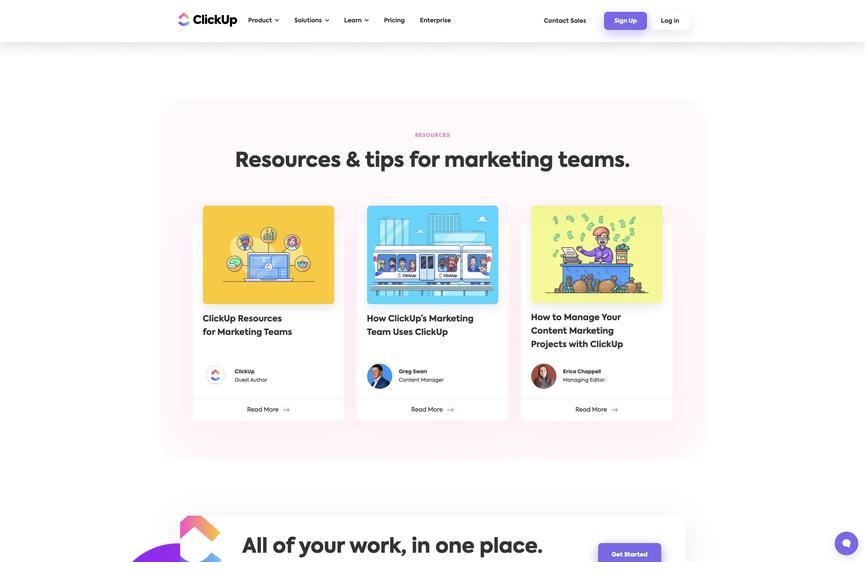 Task type: describe. For each thing, give the bounding box(es) containing it.
started
[[625, 552, 648, 558]]

marketing inside how clickup's marketing team uses clickup
[[429, 315, 474, 323]]

marketing inside the how to manage your content marketing projects with clickup
[[570, 327, 614, 336]]

clickup resources for marketing teams
[[203, 315, 292, 337]]

one
[[436, 537, 475, 557]]

uses
[[393, 328, 413, 337]]

get
[[612, 552, 623, 558]]

clickup logo image
[[167, 510, 222, 562]]

greg
[[399, 370, 412, 375]]

marketing teams lp_blog image 2 v2_02.28.23.png image
[[531, 205, 663, 303]]

clickup inside the how to manage your content marketing projects with clickup
[[591, 341, 624, 349]]

log in link
[[651, 12, 690, 30]]

resources inside "clickup resources for marketing teams"
[[238, 315, 282, 323]]

0 vertical spatial in
[[674, 18, 680, 24]]

resources for resources & tips for marketing teams.
[[235, 151, 341, 171]]

work,
[[350, 537, 407, 557]]

managing
[[563, 378, 589, 383]]

place.
[[480, 537, 543, 557]]

contact sales button
[[540, 14, 591, 28]]

erica
[[563, 370, 577, 375]]

read for teams
[[247, 407, 262, 413]]

group 701.png image
[[203, 364, 228, 387]]

read more link for how clickup's marketing team uses clickup
[[357, 398, 509, 421]]

read more for teams
[[247, 407, 279, 413]]

with
[[569, 341, 589, 349]]

more for how to manage your content marketing projects with clickup
[[593, 407, 608, 413]]

read more for content
[[576, 407, 608, 413]]

how for how clickup's marketing team uses clickup
[[367, 315, 386, 323]]

greg swan content manager
[[399, 370, 444, 383]]

more for clickup resources for marketing teams
[[264, 407, 279, 413]]

1 vertical spatial in
[[412, 537, 431, 557]]

contact
[[544, 18, 569, 24]]

solutions
[[295, 18, 322, 24]]

enterprise link
[[416, 12, 456, 29]]

editor
[[590, 378, 605, 383]]

your
[[602, 314, 621, 322]]

enterprise
[[420, 18, 451, 24]]

content inside the how to manage your content marketing projects with clickup
[[531, 327, 567, 336]]

clickup inside how clickup's marketing team uses clickup
[[415, 328, 448, 337]]

more for how clickup's marketing team uses clickup
[[428, 407, 443, 413]]

sign
[[615, 18, 628, 24]]

all of your work, in one place.
[[242, 537, 543, 557]]

tips
[[365, 151, 405, 171]]



Task type: locate. For each thing, give the bounding box(es) containing it.
how inside how clickup's marketing team uses clickup
[[367, 315, 386, 323]]

read more down editor
[[576, 407, 608, 413]]

log in
[[661, 18, 680, 24]]

pricing link
[[380, 12, 409, 29]]

contact sales
[[544, 18, 587, 24]]

to
[[553, 314, 562, 322]]

how for how to manage your content marketing projects with clickup
[[531, 314, 551, 322]]

learn button
[[340, 12, 373, 29]]

your
[[299, 537, 345, 557]]

erica chappell.png image
[[531, 364, 557, 389]]

clickup guest author
[[235, 370, 267, 383]]

2 horizontal spatial read more
[[576, 407, 608, 413]]

teams.
[[559, 151, 630, 171]]

marketing inside "clickup resources for marketing teams"
[[218, 328, 262, 337]]

read more link for clickup resources for marketing teams
[[193, 398, 344, 421]]

sign up button
[[605, 12, 648, 30]]

up
[[629, 18, 637, 24]]

2 read from the left
[[412, 407, 427, 413]]

sign up
[[615, 18, 637, 24]]

1 vertical spatial content
[[399, 378, 420, 383]]

read more link down editor
[[521, 398, 673, 421]]

how up the team
[[367, 315, 386, 323]]

erica chappell managing editor
[[563, 370, 605, 383]]

read down manager at the bottom of the page
[[412, 407, 427, 413]]

process efficiency blog feature.jpg image
[[203, 205, 334, 304]]

0 vertical spatial for
[[410, 151, 440, 171]]

1 horizontal spatial more
[[428, 407, 443, 413]]

chappell
[[578, 370, 602, 375]]

read more link for how to manage your content marketing projects with clickup
[[521, 398, 673, 421]]

2 vertical spatial resources
[[238, 315, 282, 323]]

learn
[[344, 18, 362, 24]]

clickup inside clickup guest author
[[235, 370, 255, 375]]

content inside greg swan content manager
[[399, 378, 420, 383]]

more down author
[[264, 407, 279, 413]]

how clickup's marketing team uses clickup
[[367, 315, 474, 337]]

product
[[248, 18, 272, 24]]

resources
[[415, 133, 450, 138], [235, 151, 341, 171], [238, 315, 282, 323]]

clickup's
[[388, 315, 427, 323]]

read more link down manager at the bottom of the page
[[357, 398, 509, 421]]

swan
[[413, 370, 427, 375]]

2 read more from the left
[[412, 407, 443, 413]]

read down author
[[247, 407, 262, 413]]

author
[[251, 378, 267, 383]]

how to manage your content marketing projects with clickup
[[531, 314, 624, 349]]

for
[[410, 151, 440, 171], [203, 328, 215, 337]]

2 more from the left
[[428, 407, 443, 413]]

log
[[661, 18, 673, 24]]

read more link down author
[[193, 398, 344, 421]]

3 read more link from the left
[[521, 398, 673, 421]]

marketing
[[445, 151, 554, 171]]

1 horizontal spatial in
[[674, 18, 680, 24]]

for inside "clickup resources for marketing teams"
[[203, 328, 215, 337]]

read down managing
[[576, 407, 591, 413]]

1 read more from the left
[[247, 407, 279, 413]]

2 horizontal spatial read
[[576, 407, 591, 413]]

3 more from the left
[[593, 407, 608, 413]]

resources for resources
[[415, 133, 450, 138]]

content down greg
[[399, 378, 420, 383]]

read more down manager at the bottom of the page
[[412, 407, 443, 413]]

1 read from the left
[[247, 407, 262, 413]]

0 horizontal spatial marketing
[[218, 328, 262, 337]]

guest
[[235, 378, 250, 383]]

get started button
[[599, 543, 662, 562]]

1 vertical spatial for
[[203, 328, 215, 337]]

solutions button
[[290, 12, 333, 29]]

in left one
[[412, 537, 431, 557]]

0 vertical spatial content
[[531, 327, 567, 336]]

all
[[242, 537, 268, 557]]

how inside the how to manage your content marketing projects with clickup
[[531, 314, 551, 322]]

1 horizontal spatial content
[[531, 327, 567, 336]]

read for content
[[576, 407, 591, 413]]

2 horizontal spatial marketing
[[570, 327, 614, 336]]

marketing
[[429, 315, 474, 323], [570, 327, 614, 336], [218, 328, 262, 337]]

projects
[[531, 341, 567, 349]]

read for uses
[[412, 407, 427, 413]]

manage
[[564, 314, 600, 322]]

more down manager at the bottom of the page
[[428, 407, 443, 413]]

2 horizontal spatial read more link
[[521, 398, 673, 421]]

0 horizontal spatial read
[[247, 407, 262, 413]]

resources & tips for marketing teams.
[[235, 151, 630, 171]]

1 horizontal spatial how
[[531, 314, 551, 322]]

1 horizontal spatial marketing
[[429, 315, 474, 323]]

1 horizontal spatial read more link
[[357, 398, 509, 421]]

3 read more from the left
[[576, 407, 608, 413]]

in
[[674, 18, 680, 24], [412, 537, 431, 557]]

product button
[[244, 12, 284, 29]]

1 horizontal spatial for
[[410, 151, 440, 171]]

pricing
[[384, 18, 405, 24]]

read more for uses
[[412, 407, 443, 413]]

in right log
[[674, 18, 680, 24]]

1 more from the left
[[264, 407, 279, 413]]

how
[[531, 314, 551, 322], [367, 315, 386, 323]]

greg swan.png image
[[367, 364, 392, 389]]

read more
[[247, 407, 279, 413], [412, 407, 443, 413], [576, 407, 608, 413]]

2 read more link from the left
[[357, 398, 509, 421]]

read
[[247, 407, 262, 413], [412, 407, 427, 413], [576, 407, 591, 413]]

0 horizontal spatial read more link
[[193, 398, 344, 421]]

0 horizontal spatial in
[[412, 537, 431, 557]]

0 horizontal spatial content
[[399, 378, 420, 383]]

read more link
[[193, 398, 344, 421], [357, 398, 509, 421], [521, 398, 673, 421]]

team
[[367, 328, 391, 337]]

&
[[346, 151, 360, 171]]

1 vertical spatial resources
[[235, 151, 341, 171]]

manager
[[421, 378, 444, 383]]

0 horizontal spatial more
[[264, 407, 279, 413]]

how left to
[[531, 314, 551, 322]]

get started
[[612, 552, 648, 558]]

teams
[[264, 328, 292, 337]]

0 horizontal spatial read more
[[247, 407, 279, 413]]

more down editor
[[593, 407, 608, 413]]

3 read from the left
[[576, 407, 591, 413]]

0 horizontal spatial how
[[367, 315, 386, 323]]

1 horizontal spatial read more
[[412, 407, 443, 413]]

1 read more link from the left
[[193, 398, 344, 421]]

0 horizontal spatial for
[[203, 328, 215, 337]]

read more down author
[[247, 407, 279, 413]]

clickup inside "clickup resources for marketing teams"
[[203, 315, 236, 323]]

of
[[273, 537, 294, 557]]

1 horizontal spatial read
[[412, 407, 427, 413]]

clickup
[[203, 315, 236, 323], [415, 328, 448, 337], [591, 341, 624, 349], [235, 370, 255, 375]]

2 horizontal spatial more
[[593, 407, 608, 413]]

more
[[264, 407, 279, 413], [428, 407, 443, 413], [593, 407, 608, 413]]

content
[[531, 327, 567, 336], [399, 378, 420, 383]]

marketing teams lp_blog image 1 v1_02.28.23.png image
[[367, 205, 499, 304]]

sales
[[571, 18, 587, 24]]

0 vertical spatial resources
[[415, 133, 450, 138]]

content up projects
[[531, 327, 567, 336]]

clickup image
[[176, 11, 237, 27]]



Task type: vqa. For each thing, say whether or not it's contained in the screenshot.
the Discover how ClickUp can help you streamline your product's lifecycle processes, run more productive Sprints, and easily track performance and progress.
no



